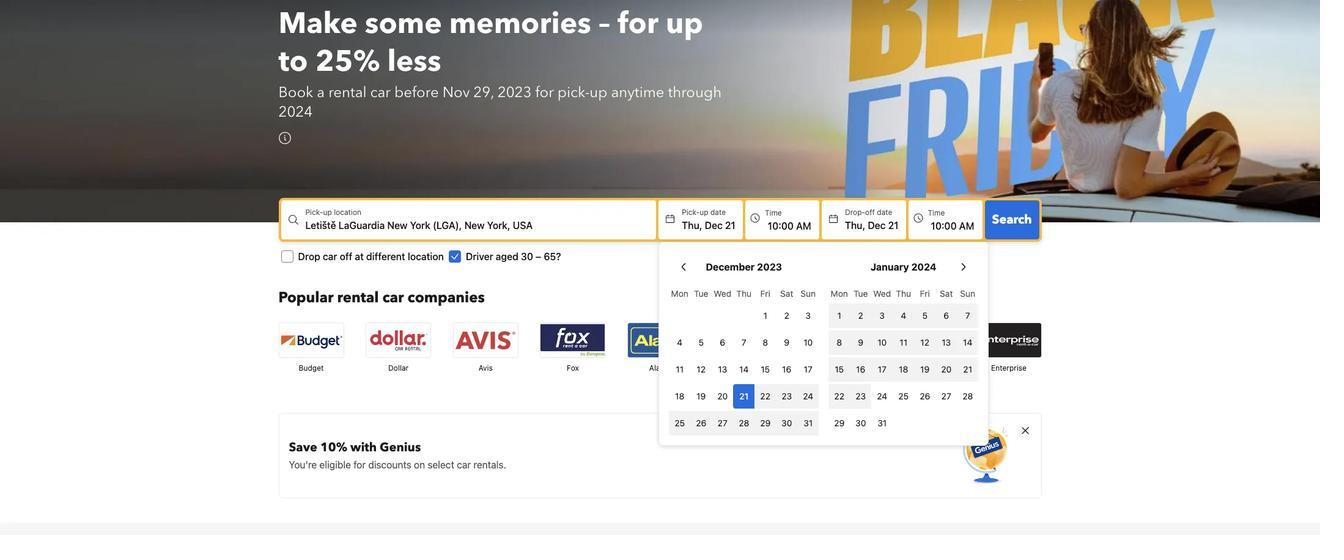 Task type: describe. For each thing, give the bounding box(es) containing it.
15 January 2024 checkbox
[[829, 358, 850, 382]]

5 cell
[[914, 302, 936, 329]]

enterprise logo image
[[977, 324, 1041, 358]]

22 December 2023 checkbox
[[755, 385, 776, 409]]

enterprise
[[991, 364, 1027, 373]]

you're
[[289, 460, 317, 471]]

1 vertical spatial for
[[535, 83, 554, 103]]

january 2024
[[871, 262, 937, 273]]

avis
[[479, 364, 493, 373]]

2 horizontal spatial for
[[618, 4, 658, 44]]

mon tue wed thu for january
[[831, 289, 911, 299]]

december
[[706, 262, 755, 273]]

7 December 2023 checkbox
[[733, 331, 755, 355]]

16 for '16' checkbox
[[782, 365, 791, 375]]

5 December 2023 checkbox
[[690, 331, 712, 355]]

28 January 2024 checkbox
[[957, 385, 978, 409]]

14 for 14 january 2024 checkbox
[[963, 338, 972, 348]]

1 horizontal spatial location
[[408, 251, 444, 262]]

6 for 6 checkbox
[[944, 311, 949, 321]]

2 for the 2 january 2024 "option"
[[858, 311, 863, 321]]

make
[[279, 4, 358, 44]]

pick- for pick-up date thu, dec 21
[[682, 208, 700, 217]]

20 for 20 december 2023 checkbox at the right of the page
[[717, 391, 728, 402]]

car inside make some memories – for up to 25% less book a rental car before nov 29, 2023 for pick-up anytime through 2024
[[370, 83, 391, 103]]

18 for 17
[[899, 365, 908, 375]]

grid for december
[[669, 282, 819, 436]]

fox
[[567, 364, 579, 373]]

31 cell
[[797, 409, 819, 436]]

on
[[414, 460, 425, 471]]

fri for 2024
[[920, 289, 930, 299]]

25 December 2023 checkbox
[[669, 412, 690, 436]]

rentals.
[[473, 460, 506, 471]]

dec for pick-up date thu, dec 21
[[705, 220, 723, 231]]

save
[[289, 440, 317, 456]]

12 January 2024 checkbox
[[914, 331, 936, 355]]

some
[[365, 4, 442, 44]]

13 December 2023 checkbox
[[712, 358, 733, 382]]

31 for 31 december 2023 checkbox
[[804, 418, 813, 429]]

3 December 2023 checkbox
[[797, 304, 819, 329]]

car down different at the left
[[382, 288, 404, 308]]

sun for 2023
[[801, 289, 816, 299]]

car inside the save 10% with genius you're eligible for discounts on select car rentals.
[[457, 460, 471, 471]]

4 for 4 december 2023 checkbox
[[677, 338, 682, 348]]

3 for the 3 december 2023 checkbox
[[806, 311, 811, 321]]

1 for 2
[[837, 311, 841, 321]]

through
[[668, 83, 722, 103]]

pick-up location
[[305, 208, 361, 217]]

25 for "25 december 2023" checkbox
[[675, 418, 685, 429]]

22 for 22 january 2024 option
[[834, 391, 844, 402]]

30 January 2024 checkbox
[[850, 412, 871, 436]]

23 for the 23 checkbox
[[782, 391, 792, 402]]

pick- for pick-up location
[[305, 208, 323, 217]]

december 2023
[[706, 262, 782, 273]]

mon tue wed thu for december
[[671, 289, 752, 299]]

4 January 2024 checkbox
[[893, 304, 914, 329]]

to
[[279, 42, 308, 82]]

11 for the 11 january 2024 checkbox
[[900, 338, 907, 348]]

car right drop
[[323, 251, 337, 262]]

23 January 2024 checkbox
[[850, 385, 871, 409]]

8 January 2024 checkbox
[[829, 331, 850, 355]]

different
[[366, 251, 405, 262]]

at
[[355, 251, 364, 262]]

make some memories – for up to 25% less book a rental car before nov 29, 2023 for pick-up anytime through 2024
[[279, 4, 722, 122]]

genius
[[380, 440, 421, 456]]

nov
[[442, 83, 470, 103]]

hertz logo image
[[890, 324, 954, 358]]

7 for 7 checkbox
[[965, 311, 970, 321]]

4 cell
[[893, 302, 914, 329]]

26 for 26 december 2023 option
[[696, 418, 706, 429]]

9 January 2024 checkbox
[[850, 331, 871, 355]]

18 December 2023 checkbox
[[669, 385, 690, 409]]

2023 inside make some memories – for up to 25% less book a rental car before nov 29, 2023 for pick-up anytime through 2024
[[498, 83, 532, 103]]

8 December 2023 checkbox
[[755, 331, 776, 355]]

12 cell
[[914, 329, 936, 355]]

27 for 27 option
[[941, 391, 951, 402]]

23 December 2023 checkbox
[[776, 385, 797, 409]]

17 for 17 option
[[804, 365, 813, 375]]

15 cell
[[829, 355, 850, 382]]

21 inside 21 january 2024 checkbox
[[963, 365, 972, 375]]

23 for 23 checkbox
[[856, 391, 866, 402]]

19 December 2023 checkbox
[[690, 385, 712, 409]]

3 January 2024 checkbox
[[871, 304, 893, 329]]

17 December 2023 checkbox
[[797, 358, 819, 382]]

driver
[[466, 251, 493, 262]]

31 December 2023 checkbox
[[797, 412, 819, 436]]

13 January 2024 checkbox
[[936, 331, 957, 355]]

22 January 2024 checkbox
[[829, 385, 850, 409]]

aged
[[496, 251, 518, 262]]

wed for december
[[714, 289, 731, 299]]

30 December 2023 checkbox
[[776, 412, 797, 436]]

19 for 19 january 2024 checkbox
[[920, 365, 930, 375]]

27 January 2024 checkbox
[[936, 385, 957, 409]]

21 inside 21 option
[[739, 391, 748, 402]]

7 cell
[[957, 302, 978, 329]]

22 for 22 december 2023 option
[[760, 391, 770, 402]]

hertz
[[912, 364, 931, 373]]

24 for 24 january 2024 checkbox at the right of the page
[[877, 391, 887, 402]]

23 cell
[[776, 382, 797, 409]]

10 January 2024 checkbox
[[871, 331, 893, 355]]

1 horizontal spatial 21 cell
[[957, 355, 978, 382]]

2 December 2023 checkbox
[[776, 304, 797, 329]]

companies
[[408, 288, 485, 308]]

31 January 2024 checkbox
[[871, 412, 893, 436]]

1 vertical spatial off
[[340, 251, 352, 262]]

pick-
[[558, 83, 590, 103]]

29 cell
[[755, 409, 776, 436]]

thu for january
[[896, 289, 911, 299]]

11 December 2023 checkbox
[[669, 358, 690, 382]]

13 cell
[[936, 329, 957, 355]]

27 cell
[[712, 409, 733, 436]]

9 cell
[[850, 329, 871, 355]]

a
[[317, 83, 325, 103]]

24 December 2023 checkbox
[[797, 385, 819, 409]]

29 January 2024 checkbox
[[829, 412, 850, 436]]

pick-up date thu, dec 21
[[682, 208, 736, 231]]

10%
[[320, 440, 347, 456]]

27 for the 27 december 2023 option at the bottom of the page
[[718, 418, 728, 429]]

28 cell
[[733, 409, 755, 436]]

9 for the '9' option
[[858, 338, 863, 348]]

thrifty
[[736, 364, 759, 373]]

1 22 cell from the left
[[755, 382, 776, 409]]

19 January 2024 checkbox
[[914, 358, 936, 382]]

20 January 2024 checkbox
[[936, 358, 957, 382]]

popular
[[279, 288, 334, 308]]

grid for january
[[829, 282, 978, 436]]

2 22 cell from the left
[[829, 382, 850, 409]]

alamo
[[649, 364, 671, 373]]

eligible
[[319, 460, 351, 471]]

book
[[279, 83, 313, 103]]

24 for 24 "option" on the right bottom of the page
[[803, 391, 813, 402]]

5 for 5 checkbox
[[922, 311, 928, 321]]

– for 65?
[[536, 251, 541, 262]]

fox logo image
[[541, 324, 605, 358]]

1 horizontal spatial 2024
[[911, 262, 937, 273]]

6 for the 6 december 2023 option
[[720, 338, 725, 348]]

20 cell
[[936, 355, 957, 382]]



Task type: vqa. For each thing, say whether or not it's contained in the screenshot.
same at the left bottom of page
no



Task type: locate. For each thing, give the bounding box(es) containing it.
off
[[865, 208, 875, 217], [340, 251, 352, 262]]

see terms and conditions for more information image
[[279, 132, 291, 144], [279, 132, 291, 144]]

0 horizontal spatial 27
[[718, 418, 728, 429]]

3 right the 2 january 2024 "option"
[[880, 311, 885, 321]]

14
[[963, 338, 972, 348], [739, 365, 749, 375]]

20 right 19 january 2024 checkbox
[[941, 365, 952, 375]]

0 horizontal spatial fri
[[760, 289, 770, 299]]

2 thu from the left
[[896, 289, 911, 299]]

5 inside checkbox
[[922, 311, 928, 321]]

13 inside option
[[718, 365, 727, 375]]

1 10 from the left
[[804, 338, 813, 348]]

18 inside cell
[[899, 365, 908, 375]]

1 vertical spatial 2023
[[757, 262, 782, 273]]

dollar logo image
[[366, 324, 431, 358]]

16 right the 15 january 2024 checkbox
[[856, 365, 865, 375]]

up
[[666, 4, 703, 44], [590, 83, 608, 103], [323, 208, 332, 217], [700, 208, 708, 217]]

2 17 from the left
[[878, 365, 886, 375]]

10 cell
[[871, 329, 893, 355]]

mon up 1 'cell'
[[831, 289, 848, 299]]

search
[[992, 212, 1032, 228]]

0 vertical spatial for
[[618, 4, 658, 44]]

29 inside option
[[834, 418, 845, 429]]

sun
[[801, 289, 816, 299], [960, 289, 975, 299]]

23
[[782, 391, 792, 402], [856, 391, 866, 402]]

1 29 from the left
[[760, 418, 771, 429]]

2 sun from the left
[[960, 289, 975, 299]]

pick- inside the pick-up date thu, dec 21
[[682, 208, 700, 217]]

1 22 from the left
[[760, 391, 770, 402]]

26 January 2024 checkbox
[[914, 385, 936, 409]]

9 for 9 checkbox
[[784, 338, 789, 348]]

20 December 2023 checkbox
[[712, 385, 733, 409]]

13 for 13 option
[[942, 338, 951, 348]]

11 January 2024 checkbox
[[893, 331, 914, 355]]

25 inside "25 december 2023" checkbox
[[675, 418, 685, 429]]

18 left 19 december 2023 checkbox
[[675, 391, 684, 402]]

0 vertical spatial 26
[[920, 391, 930, 402]]

16
[[782, 365, 791, 375], [856, 365, 865, 375]]

11 right alamo
[[676, 365, 684, 375]]

7 January 2024 checkbox
[[957, 304, 978, 329]]

19
[[920, 365, 930, 375], [697, 391, 706, 402]]

0 horizontal spatial 24
[[803, 391, 813, 402]]

6 inside checkbox
[[944, 311, 949, 321]]

date for drop-off date thu, dec 21
[[877, 208, 892, 217]]

1 grid from the left
[[669, 282, 819, 436]]

0 horizontal spatial grid
[[669, 282, 819, 436]]

0 horizontal spatial 2
[[784, 311, 789, 321]]

1 horizontal spatial tue
[[854, 289, 868, 299]]

22 right 21 option
[[760, 391, 770, 402]]

2 15 from the left
[[835, 365, 844, 375]]

1 date from the left
[[710, 208, 726, 217]]

30 right the 'aged'
[[521, 251, 533, 262]]

31 inside option
[[878, 418, 887, 429]]

25 January 2024 checkbox
[[893, 385, 914, 409]]

24 right 23 checkbox
[[877, 391, 887, 402]]

26 right 25 january 2024 option
[[920, 391, 930, 402]]

11
[[900, 338, 907, 348], [676, 365, 684, 375]]

30 right the 29 option
[[855, 418, 866, 429]]

search button
[[985, 201, 1039, 240]]

rental inside make some memories – for up to 25% less book a rental car before nov 29, 2023 for pick-up anytime through 2024
[[328, 83, 367, 103]]

Pick-up location field
[[305, 218, 656, 233]]

0 horizontal spatial 8
[[763, 338, 768, 348]]

15
[[761, 365, 770, 375], [835, 365, 844, 375]]

3 for 3 option
[[880, 311, 885, 321]]

21 right the 20 january 2024 checkbox
[[963, 365, 972, 375]]

mon up 4 december 2023 checkbox
[[671, 289, 688, 299]]

drop-off date thu, dec 21
[[845, 208, 899, 231]]

sixt logo image
[[802, 324, 867, 358]]

6 inside option
[[720, 338, 725, 348]]

2 January 2024 checkbox
[[850, 304, 871, 329]]

1 horizontal spatial 1
[[837, 311, 841, 321]]

1 mon tue wed thu from the left
[[671, 289, 752, 299]]

0 vertical spatial 6
[[944, 311, 949, 321]]

1 vertical spatial 18
[[675, 391, 684, 402]]

tue up 2 cell
[[854, 289, 868, 299]]

17 cell
[[871, 355, 893, 382]]

8 cell
[[829, 329, 850, 355]]

popular rental car companies
[[279, 288, 485, 308]]

thu
[[736, 289, 752, 299], [896, 289, 911, 299]]

0 horizontal spatial 28
[[739, 418, 749, 429]]

tue for december
[[694, 289, 708, 299]]

2 tue from the left
[[854, 289, 868, 299]]

discounts
[[368, 460, 411, 471]]

2 wed from the left
[[873, 289, 891, 299]]

2024 left a
[[279, 102, 313, 122]]

1 mon from the left
[[671, 289, 688, 299]]

1 inside checkbox
[[763, 311, 767, 321]]

0 horizontal spatial –
[[536, 251, 541, 262]]

8
[[763, 338, 768, 348], [837, 338, 842, 348]]

0 horizontal spatial thu,
[[682, 220, 702, 231]]

11 left 12 checkbox
[[900, 338, 907, 348]]

1 horizontal spatial for
[[535, 83, 554, 103]]

29 left 30 december 2023 checkbox at the right
[[760, 418, 771, 429]]

1 horizontal spatial 7
[[965, 311, 970, 321]]

1 tue from the left
[[694, 289, 708, 299]]

4 inside option
[[901, 311, 906, 321]]

thu up 4 cell
[[896, 289, 911, 299]]

15 for the 15 january 2024 checkbox
[[835, 365, 844, 375]]

2 29 from the left
[[834, 418, 845, 429]]

28 inside cell
[[739, 418, 749, 429]]

25 left 26 december 2023 option
[[675, 418, 685, 429]]

24 inside "option"
[[803, 391, 813, 402]]

0 horizontal spatial date
[[710, 208, 726, 217]]

sun for 2024
[[960, 289, 975, 299]]

5 for 5 checkbox
[[699, 338, 704, 348]]

1 wed from the left
[[714, 289, 731, 299]]

18 left hertz
[[899, 365, 908, 375]]

12 left 13 option
[[697, 365, 706, 375]]

6 January 2024 checkbox
[[936, 304, 957, 329]]

2 horizontal spatial 30
[[855, 418, 866, 429]]

1 inside option
[[837, 311, 841, 321]]

5 January 2024 checkbox
[[914, 304, 936, 329]]

7 inside checkbox
[[742, 338, 746, 348]]

1 31 from the left
[[804, 418, 813, 429]]

1 8 from the left
[[763, 338, 768, 348]]

wed up 3 cell at the right of page
[[873, 289, 891, 299]]

3 inside option
[[880, 311, 885, 321]]

1 horizontal spatial 8
[[837, 338, 842, 348]]

2023 right december
[[757, 262, 782, 273]]

off left at
[[340, 251, 352, 262]]

4 for 4 option
[[901, 311, 906, 321]]

0 horizontal spatial 11
[[676, 365, 684, 375]]

sixt
[[828, 364, 841, 373]]

2 pick- from the left
[[682, 208, 700, 217]]

16 right the 15 option
[[782, 365, 791, 375]]

1 15 from the left
[[761, 365, 770, 375]]

0 horizontal spatial 6
[[720, 338, 725, 348]]

1 horizontal spatial thu
[[896, 289, 911, 299]]

1
[[763, 311, 767, 321], [837, 311, 841, 321]]

thu down december 2023
[[736, 289, 752, 299]]

2 23 from the left
[[856, 391, 866, 402]]

29 for 29 december 2023 option
[[760, 418, 771, 429]]

date for pick-up date thu, dec 21
[[710, 208, 726, 217]]

3 cell
[[871, 302, 893, 329]]

mon tue wed thu
[[671, 289, 752, 299], [831, 289, 911, 299]]

4
[[901, 311, 906, 321], [677, 338, 682, 348]]

1 vertical spatial 12
[[697, 365, 706, 375]]

15 for the 15 option
[[761, 365, 770, 375]]

0 vertical spatial rental
[[328, 83, 367, 103]]

2 24 from the left
[[877, 391, 887, 402]]

1 9 from the left
[[784, 338, 789, 348]]

off inside drop-off date thu, dec 21
[[865, 208, 875, 217]]

4 inside checkbox
[[677, 338, 682, 348]]

15 right thrifty
[[761, 365, 770, 375]]

26 December 2023 checkbox
[[690, 412, 712, 436]]

1 vertical spatial 11
[[676, 365, 684, 375]]

16 inside '16' checkbox
[[782, 365, 791, 375]]

2 cell
[[850, 302, 871, 329]]

4 right 3 option
[[901, 311, 906, 321]]

dollar
[[388, 364, 409, 373]]

2 for the 2 december 2023 checkbox at right
[[784, 311, 789, 321]]

2 fri from the left
[[920, 289, 930, 299]]

sat for december 2023
[[780, 289, 793, 299]]

65?
[[544, 251, 561, 262]]

1 horizontal spatial 18
[[899, 365, 908, 375]]

car right select
[[457, 460, 471, 471]]

1 dec from the left
[[705, 220, 723, 231]]

1 horizontal spatial 19
[[920, 365, 930, 375]]

6
[[944, 311, 949, 321], [720, 338, 725, 348]]

25%
[[315, 42, 380, 82]]

20
[[941, 365, 952, 375], [717, 391, 728, 402]]

0 horizontal spatial 25
[[675, 418, 685, 429]]

date up december
[[710, 208, 726, 217]]

1 vertical spatial 25
[[675, 418, 685, 429]]

2 right 1 option
[[858, 311, 863, 321]]

dec inside the pick-up date thu, dec 21
[[705, 220, 723, 231]]

1 16 from the left
[[782, 365, 791, 375]]

31 inside checkbox
[[804, 418, 813, 429]]

24 January 2024 checkbox
[[871, 385, 893, 409]]

5 inside checkbox
[[699, 338, 704, 348]]

29 December 2023 checkbox
[[755, 412, 776, 436]]

1 24 from the left
[[803, 391, 813, 402]]

sat
[[780, 289, 793, 299], [940, 289, 953, 299]]

5 right 4 december 2023 checkbox
[[699, 338, 704, 348]]

1 fri from the left
[[760, 289, 770, 299]]

0 horizontal spatial sun
[[801, 289, 816, 299]]

4 December 2023 checkbox
[[669, 331, 690, 355]]

grid
[[669, 282, 819, 436], [829, 282, 978, 436]]

21 inside the pick-up date thu, dec 21
[[725, 220, 736, 231]]

sat for january 2024
[[940, 289, 953, 299]]

13
[[942, 338, 951, 348], [718, 365, 727, 375]]

24
[[803, 391, 813, 402], [877, 391, 887, 402]]

17 for 17 january 2024 option at the right
[[878, 365, 886, 375]]

1 thu from the left
[[736, 289, 752, 299]]

0 horizontal spatial 12
[[697, 365, 706, 375]]

1 horizontal spatial 11
[[900, 338, 907, 348]]

16 cell
[[850, 355, 871, 382]]

mon
[[671, 289, 688, 299], [831, 289, 848, 299]]

27 December 2023 checkbox
[[712, 412, 733, 436]]

dec
[[705, 220, 723, 231], [868, 220, 886, 231]]

15 left 16 option
[[835, 365, 844, 375]]

location
[[334, 208, 361, 217], [408, 251, 444, 262]]

12 right the 11 january 2024 checkbox
[[920, 338, 929, 348]]

21 cell
[[957, 355, 978, 382], [733, 382, 755, 409]]

fri up 1 checkbox
[[760, 289, 770, 299]]

1 vertical spatial 5
[[699, 338, 704, 348]]

0 vertical spatial 28
[[963, 391, 973, 402]]

8 left the '9' option
[[837, 338, 842, 348]]

0 horizontal spatial 22 cell
[[755, 382, 776, 409]]

1 pick- from the left
[[305, 208, 323, 217]]

20 inside checkbox
[[717, 391, 728, 402]]

7
[[965, 311, 970, 321], [742, 338, 746, 348]]

date inside the pick-up date thu, dec 21
[[710, 208, 726, 217]]

2 dec from the left
[[868, 220, 886, 231]]

14 inside 14 january 2024 checkbox
[[963, 338, 972, 348]]

anytime
[[611, 83, 664, 103]]

0 vertical spatial 20
[[941, 365, 952, 375]]

0 horizontal spatial 2024
[[279, 102, 313, 122]]

0 horizontal spatial 2023
[[498, 83, 532, 103]]

17
[[804, 365, 813, 375], [878, 365, 886, 375]]

wed
[[714, 289, 731, 299], [873, 289, 891, 299]]

25 for 25 january 2024 option
[[898, 391, 909, 402]]

– for for
[[599, 4, 610, 44]]

0 horizontal spatial thu
[[736, 289, 752, 299]]

2 date from the left
[[877, 208, 892, 217]]

2 10 from the left
[[878, 338, 887, 348]]

0 horizontal spatial 15
[[761, 365, 770, 375]]

1 vertical spatial rental
[[337, 288, 379, 308]]

0 vertical spatial 13
[[942, 338, 951, 348]]

23 right 22 december 2023 option
[[782, 391, 792, 402]]

16 January 2024 checkbox
[[850, 358, 871, 382]]

21 inside drop-off date thu, dec 21
[[888, 220, 899, 231]]

25 inside 25 january 2024 option
[[898, 391, 909, 402]]

0 vertical spatial 4
[[901, 311, 906, 321]]

0 vertical spatial 27
[[941, 391, 951, 402]]

0 vertical spatial location
[[334, 208, 361, 217]]

save 10% with genius you're eligible for discounts on select car rentals.
[[289, 440, 506, 471]]

2 thu, from the left
[[845, 220, 865, 231]]

2 mon from the left
[[831, 289, 848, 299]]

0 horizontal spatial 31
[[804, 418, 813, 429]]

dec up january
[[868, 220, 886, 231]]

23 inside cell
[[782, 391, 792, 402]]

2 inside the 2 january 2024 "option"
[[858, 311, 863, 321]]

21 up december
[[725, 220, 736, 231]]

14 cell
[[957, 329, 978, 355]]

5
[[922, 311, 928, 321], [699, 338, 704, 348]]

car
[[370, 83, 391, 103], [323, 251, 337, 262], [382, 288, 404, 308], [457, 460, 471, 471]]

1 left the 2 december 2023 checkbox at right
[[763, 311, 767, 321]]

off up january
[[865, 208, 875, 217]]

0 horizontal spatial tue
[[694, 289, 708, 299]]

1 horizontal spatial 13
[[942, 338, 951, 348]]

8 right 7 december 2023 checkbox
[[763, 338, 768, 348]]

30 inside checkbox
[[781, 418, 792, 429]]

30 for 30 option
[[855, 418, 866, 429]]

0 horizontal spatial 20
[[717, 391, 728, 402]]

thrifty logo image
[[715, 324, 779, 358]]

tue for january
[[854, 289, 868, 299]]

7 inside checkbox
[[965, 311, 970, 321]]

8 inside cell
[[837, 338, 842, 348]]

budget
[[299, 364, 324, 373]]

0 horizontal spatial 13
[[718, 365, 727, 375]]

thu,
[[682, 220, 702, 231], [845, 220, 865, 231]]

mon for december
[[671, 289, 688, 299]]

0 vertical spatial 18
[[899, 365, 908, 375]]

19 for 19 december 2023 checkbox
[[697, 391, 706, 402]]

30 for 30 december 2023 checkbox at the right
[[781, 418, 792, 429]]

thu, inside the pick-up date thu, dec 21
[[682, 220, 702, 231]]

21 December 2023 checkbox
[[733, 385, 755, 409]]

1 vertical spatial 7
[[742, 338, 746, 348]]

10 right 9 checkbox
[[804, 338, 813, 348]]

2 16 from the left
[[856, 365, 865, 375]]

1 horizontal spatial 22 cell
[[829, 382, 850, 409]]

0 horizontal spatial 21 cell
[[733, 382, 755, 409]]

29 for the 29 option
[[834, 418, 845, 429]]

1 horizontal spatial pick-
[[682, 208, 700, 217]]

2 inside the 2 december 2023 checkbox
[[784, 311, 789, 321]]

20 for the 20 january 2024 checkbox
[[941, 365, 952, 375]]

31
[[804, 418, 813, 429], [878, 418, 887, 429]]

13 inside option
[[942, 338, 951, 348]]

22
[[760, 391, 770, 402], [834, 391, 844, 402]]

23 right 22 january 2024 option
[[856, 391, 866, 402]]

18 for 11
[[675, 391, 684, 402]]

21 right 20 december 2023 checkbox at the right of the page
[[739, 391, 748, 402]]

date inside drop-off date thu, dec 21
[[877, 208, 892, 217]]

thu, for pick-up date thu, dec 21
[[682, 220, 702, 231]]

avis logo image
[[454, 324, 518, 358]]

sun up 7 cell
[[960, 289, 975, 299]]

budget logo image
[[279, 324, 343, 358]]

select
[[428, 460, 454, 471]]

26 inside cell
[[696, 418, 706, 429]]

before
[[394, 83, 439, 103]]

10 for 10 december 2023 checkbox
[[804, 338, 813, 348]]

mon tue wed thu down december
[[671, 289, 752, 299]]

13 for 13 option
[[718, 365, 727, 375]]

mon for january
[[831, 289, 848, 299]]

4 left 5 checkbox
[[677, 338, 682, 348]]

1 horizontal spatial 12
[[920, 338, 929, 348]]

1 vertical spatial 27
[[718, 418, 728, 429]]

2 8 from the left
[[837, 338, 842, 348]]

0 vertical spatial 2023
[[498, 83, 532, 103]]

0 horizontal spatial 4
[[677, 338, 682, 348]]

17 right '16' checkbox
[[804, 365, 813, 375]]

2 grid from the left
[[829, 282, 978, 436]]

0 horizontal spatial 16
[[782, 365, 791, 375]]

3
[[806, 311, 811, 321], [880, 311, 885, 321]]

7 right 6 checkbox
[[965, 311, 970, 321]]

location up at
[[334, 208, 361, 217]]

31 right 30 option
[[878, 418, 887, 429]]

26 for the 26 option
[[920, 391, 930, 402]]

1 2 from the left
[[784, 311, 789, 321]]

0 horizontal spatial mon
[[671, 289, 688, 299]]

2 vertical spatial for
[[353, 460, 366, 471]]

dec up december
[[705, 220, 723, 231]]

car left the before
[[370, 83, 391, 103]]

2
[[784, 311, 789, 321], [858, 311, 863, 321]]

dec inside drop-off date thu, dec 21
[[868, 220, 886, 231]]

2024 right january
[[911, 262, 937, 273]]

27 left "28" option
[[941, 391, 951, 402]]

29
[[760, 418, 771, 429], [834, 418, 845, 429]]

1 vertical spatial 19
[[697, 391, 706, 402]]

1 horizontal spatial 29
[[834, 418, 845, 429]]

14 inside 14 checkbox
[[739, 365, 749, 375]]

1 17 from the left
[[804, 365, 813, 375]]

1 December 2023 checkbox
[[755, 304, 776, 329]]

15 inside checkbox
[[835, 365, 844, 375]]

location right different at the left
[[408, 251, 444, 262]]

0 horizontal spatial 14
[[739, 365, 749, 375]]

12
[[920, 338, 929, 348], [697, 365, 706, 375]]

10 right the '9' option
[[878, 338, 887, 348]]

1 horizontal spatial –
[[599, 4, 610, 44]]

28 for 28 december 2023 option
[[739, 418, 749, 429]]

rental
[[328, 83, 367, 103], [337, 288, 379, 308]]

drop-
[[845, 208, 865, 217]]

1 cell
[[829, 302, 850, 329]]

drop car off at different location
[[298, 251, 444, 262]]

2 3 from the left
[[880, 311, 885, 321]]

16 inside 16 option
[[856, 365, 865, 375]]

sun up the 3 december 2023 checkbox
[[801, 289, 816, 299]]

29 inside 29 december 2023 option
[[760, 418, 771, 429]]

wed for january
[[873, 289, 891, 299]]

date
[[710, 208, 726, 217], [877, 208, 892, 217]]

11 inside 11 checkbox
[[676, 365, 684, 375]]

10 inside checkbox
[[804, 338, 813, 348]]

0 horizontal spatial wed
[[714, 289, 731, 299]]

6 cell
[[936, 302, 957, 329]]

dec for drop-off date thu, dec 21
[[868, 220, 886, 231]]

5 right 4 option
[[922, 311, 928, 321]]

0 horizontal spatial mon tue wed thu
[[671, 289, 752, 299]]

1 3 from the left
[[806, 311, 811, 321]]

2 31 from the left
[[878, 418, 887, 429]]

for
[[618, 4, 658, 44], [535, 83, 554, 103], [353, 460, 366, 471]]

2 2 from the left
[[858, 311, 863, 321]]

22 left 23 checkbox
[[834, 391, 844, 402]]

tue
[[694, 289, 708, 299], [854, 289, 868, 299]]

30 cell
[[776, 409, 797, 436]]

24 right the 23 checkbox
[[803, 391, 813, 402]]

26
[[920, 391, 930, 402], [696, 418, 706, 429]]

1 vertical spatial 6
[[720, 338, 725, 348]]

2 1 from the left
[[837, 311, 841, 321]]

19 inside cell
[[920, 365, 930, 375]]

24 inside checkbox
[[877, 391, 887, 402]]

1 23 from the left
[[782, 391, 792, 402]]

27 right 26 december 2023 option
[[718, 418, 728, 429]]

14 January 2024 checkbox
[[957, 331, 978, 355]]

18
[[899, 365, 908, 375], [675, 391, 684, 402]]

18 January 2024 checkbox
[[893, 358, 914, 382]]

28 left 29 december 2023 option
[[739, 418, 749, 429]]

0 vertical spatial off
[[865, 208, 875, 217]]

27
[[941, 391, 951, 402], [718, 418, 728, 429]]

less
[[387, 42, 441, 82]]

1 horizontal spatial 25
[[898, 391, 909, 402]]

0 horizontal spatial 23
[[782, 391, 792, 402]]

1 horizontal spatial wed
[[873, 289, 891, 299]]

up inside the pick-up date thu, dec 21
[[700, 208, 708, 217]]

25 cell
[[669, 409, 690, 436]]

1 vertical spatial 2024
[[911, 262, 937, 273]]

thu, for drop-off date thu, dec 21
[[845, 220, 865, 231]]

tue down december
[[694, 289, 708, 299]]

9
[[784, 338, 789, 348], [858, 338, 863, 348]]

0 horizontal spatial 17
[[804, 365, 813, 375]]

29,
[[473, 83, 494, 103]]

9 December 2023 checkbox
[[776, 331, 797, 355]]

fri for 2023
[[760, 289, 770, 299]]

17 January 2024 checkbox
[[871, 358, 893, 382]]

0 horizontal spatial 19
[[697, 391, 706, 402]]

rental down at
[[337, 288, 379, 308]]

21 January 2024 checkbox
[[957, 358, 978, 382]]

thu, inside drop-off date thu, dec 21
[[845, 220, 865, 231]]

11 cell
[[893, 329, 914, 355]]

21
[[725, 220, 736, 231], [888, 220, 899, 231], [963, 365, 972, 375], [739, 391, 748, 402]]

january
[[871, 262, 909, 273]]

20 right 19 december 2023 checkbox
[[717, 391, 728, 402]]

1 horizontal spatial 14
[[963, 338, 972, 348]]

18 cell
[[893, 355, 914, 382]]

sat up the 2 december 2023 checkbox at right
[[780, 289, 793, 299]]

2 mon tue wed thu from the left
[[831, 289, 911, 299]]

10
[[804, 338, 813, 348], [878, 338, 887, 348]]

14 for 14 checkbox
[[739, 365, 749, 375]]

0 vertical spatial 12
[[920, 338, 929, 348]]

thu for december
[[736, 289, 752, 299]]

29 left 30 option
[[834, 418, 845, 429]]

drop
[[298, 251, 320, 262]]

0 vertical spatial 11
[[900, 338, 907, 348]]

with
[[350, 440, 377, 456]]

17 right 16 option
[[878, 365, 886, 375]]

2 9 from the left
[[858, 338, 863, 348]]

0 horizontal spatial off
[[340, 251, 352, 262]]

2024
[[279, 102, 313, 122], [911, 262, 937, 273]]

3 right the 2 december 2023 checkbox at right
[[806, 311, 811, 321]]

2 right 1 checkbox
[[784, 311, 789, 321]]

1 horizontal spatial 20
[[941, 365, 952, 375]]

wed down december
[[714, 289, 731, 299]]

1 horizontal spatial 16
[[856, 365, 865, 375]]

0 horizontal spatial 18
[[675, 391, 684, 402]]

7 right the 6 december 2023 option
[[742, 338, 746, 348]]

1 1 from the left
[[763, 311, 767, 321]]

1 left the 2 january 2024 "option"
[[837, 311, 841, 321]]

6 December 2023 checkbox
[[712, 331, 733, 355]]

30 inside option
[[855, 418, 866, 429]]

0 vertical spatial 25
[[898, 391, 909, 402]]

9 inside option
[[858, 338, 863, 348]]

20 inside checkbox
[[941, 365, 952, 375]]

28
[[963, 391, 973, 402], [739, 418, 749, 429]]

16 December 2023 checkbox
[[776, 358, 797, 382]]

12 inside cell
[[920, 338, 929, 348]]

0 horizontal spatial 10
[[804, 338, 813, 348]]

1 horizontal spatial 10
[[878, 338, 887, 348]]

14 December 2023 checkbox
[[733, 358, 755, 382]]

10 for 10 'option' at the right of the page
[[878, 338, 887, 348]]

11 inside checkbox
[[900, 338, 907, 348]]

mon tue wed thu up 2 cell
[[831, 289, 911, 299]]

0 horizontal spatial 3
[[806, 311, 811, 321]]

alamo logo image
[[628, 324, 692, 358]]

driver aged 30 – 65?
[[466, 251, 561, 262]]

0 vertical spatial 14
[[963, 338, 972, 348]]

7 for 7 december 2023 checkbox
[[742, 338, 746, 348]]

26 cell
[[690, 409, 712, 436]]

30 right 29 december 2023 option
[[781, 418, 792, 429]]

27 inside cell
[[718, 418, 728, 429]]

31 right 30 december 2023 checkbox at the right
[[804, 418, 813, 429]]

25 right 24 january 2024 checkbox at the right of the page
[[898, 391, 909, 402]]

26 right "25 december 2023" checkbox
[[696, 418, 706, 429]]

21 up january
[[888, 220, 899, 231]]

sat up 6 cell
[[940, 289, 953, 299]]

17 inside cell
[[878, 365, 886, 375]]

2 22 from the left
[[834, 391, 844, 402]]

31 for '31' option
[[878, 418, 887, 429]]

1 sat from the left
[[780, 289, 793, 299]]

1 vertical spatial 14
[[739, 365, 749, 375]]

22 cell
[[755, 382, 776, 409], [829, 382, 850, 409]]

15 inside option
[[761, 365, 770, 375]]

0 vertical spatial 19
[[920, 365, 930, 375]]

11 for 11 checkbox
[[676, 365, 684, 375]]

28 right 27 option
[[963, 391, 973, 402]]

1 for 4
[[763, 311, 767, 321]]

9 inside checkbox
[[784, 338, 789, 348]]

15 December 2023 checkbox
[[755, 358, 776, 382]]

3 inside checkbox
[[806, 311, 811, 321]]

1 sun from the left
[[801, 289, 816, 299]]

0 vertical spatial –
[[599, 4, 610, 44]]

2024 inside make some memories – for up to 25% less book a rental car before nov 29, 2023 for pick-up anytime through 2024
[[279, 102, 313, 122]]

–
[[599, 4, 610, 44], [536, 251, 541, 262]]

10 December 2023 checkbox
[[797, 331, 819, 355]]

0 horizontal spatial 30
[[521, 251, 533, 262]]

1 vertical spatial 4
[[677, 338, 682, 348]]

25
[[898, 391, 909, 402], [675, 418, 685, 429]]

28 December 2023 checkbox
[[733, 412, 755, 436]]

1 horizontal spatial 31
[[878, 418, 887, 429]]

12 December 2023 checkbox
[[690, 358, 712, 382]]

2 sat from the left
[[940, 289, 953, 299]]

19 cell
[[914, 355, 936, 382]]

memories
[[449, 4, 591, 44]]

date right drop- on the right
[[877, 208, 892, 217]]

fri
[[760, 289, 770, 299], [920, 289, 930, 299]]

10 inside 'option'
[[878, 338, 887, 348]]

for inside the save 10% with genius you're eligible for discounts on select car rentals.
[[353, 460, 366, 471]]

16 for 16 option
[[856, 365, 865, 375]]

– inside make some memories – for up to 25% less book a rental car before nov 29, 2023 for pick-up anytime through 2024
[[599, 4, 610, 44]]

28 for "28" option
[[963, 391, 973, 402]]

rental right a
[[328, 83, 367, 103]]

0 horizontal spatial 22
[[760, 391, 770, 402]]

fri up 5 cell in the right of the page
[[920, 289, 930, 299]]

1 January 2024 checkbox
[[829, 304, 850, 329]]

24 cell
[[797, 382, 819, 409]]

1 thu, from the left
[[682, 220, 702, 231]]

2023 right 29,
[[498, 83, 532, 103]]



